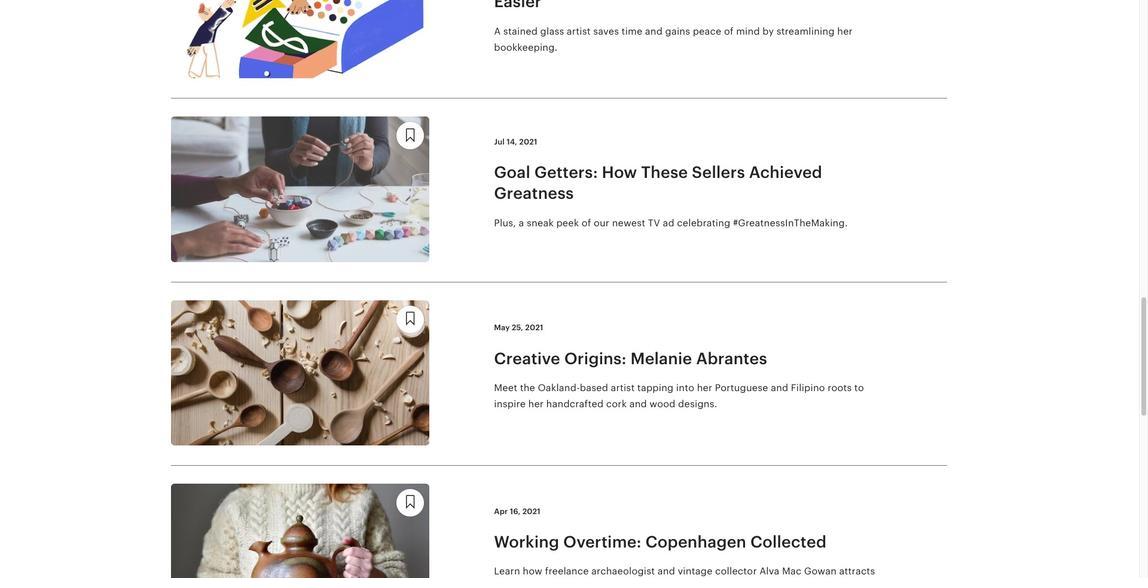 Task type: describe. For each thing, give the bounding box(es) containing it.
0 horizontal spatial of
[[582, 217, 591, 229]]

sneak
[[527, 217, 554, 229]]

how
[[602, 163, 637, 182]]

collector
[[715, 566, 757, 578]]

into
[[676, 383, 694, 394]]

newest
[[612, 217, 645, 229]]

tv
[[648, 217, 660, 229]]

the
[[520, 383, 535, 394]]

collected
[[750, 533, 826, 552]]

wood
[[650, 399, 675, 410]]

goal getters: how these sellers achieved greatness link
[[494, 162, 877, 204]]

getters:
[[534, 163, 598, 182]]

working overtime: copenhagen collected
[[494, 533, 826, 552]]

her inside a stained glass artist saves time and gains peace of mind by streamlining her bookkeeping.
[[837, 25, 853, 37]]

16,
[[510, 508, 520, 517]]

inspire
[[494, 399, 526, 410]]

and right cork
[[629, 399, 647, 410]]

2021 for goal
[[519, 138, 537, 147]]

learn how freelance archaeologist and vintage collector alva mac gowan attracts
[[494, 566, 875, 579]]

and left filipino
[[771, 383, 788, 394]]

archaeologist
[[591, 566, 655, 578]]

2021 for creative
[[525, 324, 543, 333]]

artist inside the meet the oakland-based artist tapping into her portuguese and filipino roots to inspire her handcrafted cork and wood designs.
[[611, 383, 635, 394]]

tapping
[[637, 383, 674, 394]]

meet
[[494, 383, 517, 394]]

sellers
[[692, 163, 745, 182]]

may
[[494, 324, 510, 333]]

peek
[[556, 217, 579, 229]]

and inside learn how freelance archaeologist and vintage collector alva mac gowan attracts
[[658, 566, 675, 578]]

creative origins: melanie abrantes link
[[494, 348, 877, 369]]

celebrating
[[677, 217, 730, 229]]

a
[[494, 25, 501, 37]]

overtime:
[[563, 533, 642, 552]]

glass
[[540, 25, 564, 37]]

and inside a stained glass artist saves time and gains peace of mind by streamlining her bookkeeping.
[[645, 25, 663, 37]]

ad
[[663, 217, 674, 229]]

artist inside a stained glass artist saves time and gains peace of mind by streamlining her bookkeeping.
[[567, 25, 591, 37]]

gowan
[[804, 566, 837, 578]]

portuguese
[[715, 383, 768, 394]]

greatness
[[494, 184, 574, 203]]

time
[[622, 25, 642, 37]]

working overtime: copenhagen collected image
[[171, 484, 429, 579]]

apr 16, 2021
[[494, 508, 540, 517]]

plus, a sneak peek of our newest tv ad celebrating #greatnessinthemaking.
[[494, 217, 848, 229]]

streamlining
[[777, 25, 835, 37]]

2021 for working
[[522, 508, 540, 517]]

plus,
[[494, 217, 516, 229]]

by
[[763, 25, 774, 37]]

handcrafted
[[546, 399, 604, 410]]



Task type: locate. For each thing, give the bounding box(es) containing it.
mac
[[782, 566, 802, 578]]

case study: make managing your shop finances easier image
[[171, 0, 429, 78]]

of left mind
[[724, 25, 734, 37]]

2 horizontal spatial her
[[837, 25, 853, 37]]

based
[[580, 383, 608, 394]]

1 horizontal spatial of
[[724, 25, 734, 37]]

1 vertical spatial of
[[582, 217, 591, 229]]

oakland-
[[538, 383, 580, 394]]

gains
[[665, 25, 690, 37]]

2 vertical spatial 2021
[[522, 508, 540, 517]]

and right 'time'
[[645, 25, 663, 37]]

roots
[[828, 383, 852, 394]]

filipino
[[791, 383, 825, 394]]

jul
[[494, 138, 505, 147]]

to
[[854, 383, 864, 394]]

of
[[724, 25, 734, 37], [582, 217, 591, 229]]

1 vertical spatial artist
[[611, 383, 635, 394]]

artist right glass
[[567, 25, 591, 37]]

her down the
[[528, 399, 544, 410]]

and left vintage
[[658, 566, 675, 578]]

0 vertical spatial 2021
[[519, 138, 537, 147]]

learn
[[494, 566, 520, 578]]

0 vertical spatial artist
[[567, 25, 591, 37]]

jul 14, 2021
[[494, 138, 537, 147]]

stained
[[503, 25, 538, 37]]

0 vertical spatial her
[[837, 25, 853, 37]]

freelance
[[545, 566, 589, 578]]

a stained glass artist saves time and gains peace of mind by streamlining her bookkeeping.
[[494, 25, 853, 53]]

her up designs.
[[697, 383, 712, 394]]

mind
[[736, 25, 760, 37]]

designs.
[[678, 399, 717, 410]]

her right streamlining
[[837, 25, 853, 37]]

these
[[641, 163, 688, 182]]

a
[[519, 217, 524, 229]]

copenhagen
[[645, 533, 746, 552]]

creative origins: melanie abrantes image
[[171, 301, 429, 446]]

0 horizontal spatial artist
[[567, 25, 591, 37]]

2 vertical spatial her
[[528, 399, 544, 410]]

goal getters: how these sellers achieved greatness image
[[171, 117, 429, 262]]

saves
[[593, 25, 619, 37]]

origins:
[[564, 350, 627, 368]]

how
[[523, 566, 542, 578]]

2021
[[519, 138, 537, 147], [525, 324, 543, 333], [522, 508, 540, 517]]

2021 right 14, on the top left of page
[[519, 138, 537, 147]]

working overtime: copenhagen collected link
[[494, 532, 877, 553]]

our
[[594, 217, 609, 229]]

goal
[[494, 163, 530, 182]]

apr
[[494, 508, 508, 517]]

creative
[[494, 350, 560, 368]]

of inside a stained glass artist saves time and gains peace of mind by streamlining her bookkeeping.
[[724, 25, 734, 37]]

bookkeeping.
[[494, 42, 558, 53]]

melanie
[[631, 350, 692, 368]]

cork
[[606, 399, 627, 410]]

14,
[[507, 138, 517, 147]]

1 horizontal spatial artist
[[611, 383, 635, 394]]

meet the oakland-based artist tapping into her portuguese and filipino roots to inspire her handcrafted cork and wood designs.
[[494, 383, 864, 410]]

creative origins: melanie abrantes
[[494, 350, 767, 368]]

may 25, 2021
[[494, 324, 543, 333]]

1 vertical spatial her
[[697, 383, 712, 394]]

attracts
[[839, 566, 875, 578]]

#greatnessinthemaking.
[[733, 217, 848, 229]]

achieved
[[749, 163, 822, 182]]

alva
[[759, 566, 779, 578]]

and
[[645, 25, 663, 37], [771, 383, 788, 394], [629, 399, 647, 410], [658, 566, 675, 578]]

vintage
[[678, 566, 713, 578]]

0 horizontal spatial her
[[528, 399, 544, 410]]

working
[[494, 533, 559, 552]]

0 vertical spatial of
[[724, 25, 734, 37]]

25,
[[512, 324, 523, 333]]

of left our
[[582, 217, 591, 229]]

artist
[[567, 25, 591, 37], [611, 383, 635, 394]]

2021 right 25,
[[525, 324, 543, 333]]

1 horizontal spatial her
[[697, 383, 712, 394]]

goal getters: how these sellers achieved greatness
[[494, 163, 822, 203]]

2021 right 16,
[[522, 508, 540, 517]]

1 vertical spatial 2021
[[525, 324, 543, 333]]

artist up cork
[[611, 383, 635, 394]]

her
[[837, 25, 853, 37], [697, 383, 712, 394], [528, 399, 544, 410]]

abrantes
[[696, 350, 767, 368]]

peace
[[693, 25, 721, 37]]



Task type: vqa. For each thing, say whether or not it's contained in the screenshot.
of within the A stained glass artist saves time and gains peace of mind by streamlining her bookkeeping.
yes



